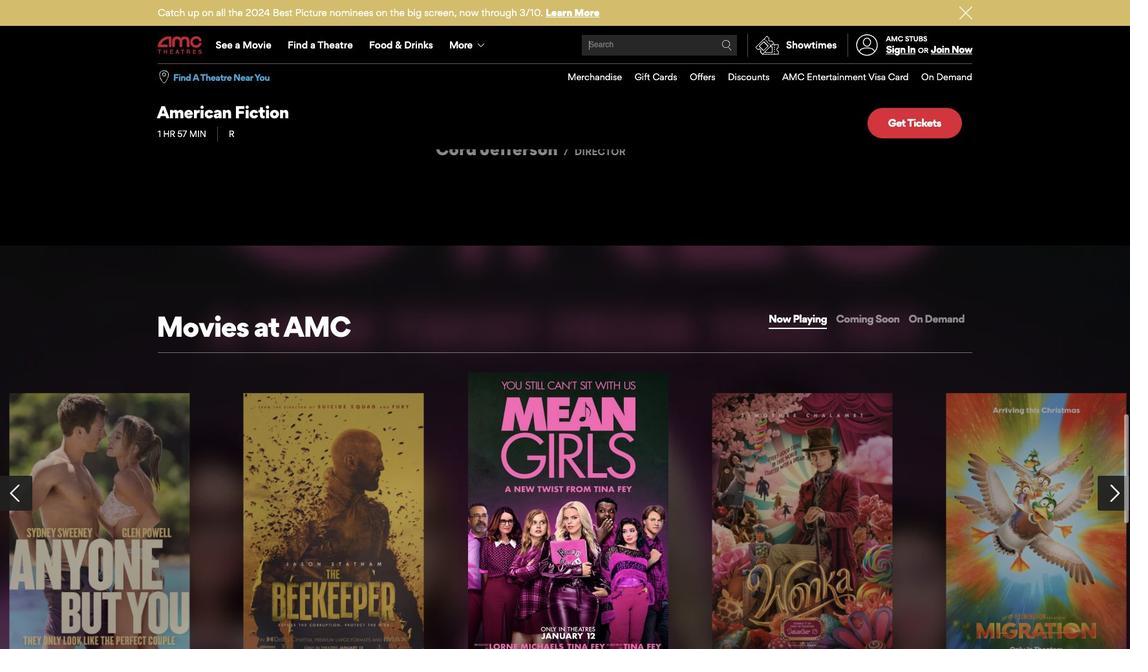 Task type: locate. For each thing, give the bounding box(es) containing it.
on demand down 'join now' button
[[922, 71, 973, 82]]

menu containing merchandise
[[555, 64, 973, 90]]

1 horizontal spatial theatre
[[318, 39, 353, 51]]

2024
[[246, 6, 270, 19]]

soon
[[876, 312, 900, 325]]

1 horizontal spatial amc
[[782, 71, 805, 82]]

best
[[273, 6, 293, 19]]

now
[[952, 43, 973, 56], [769, 312, 791, 325]]

find left a
[[173, 72, 191, 83]]

discounts link
[[716, 64, 770, 90]]

0 vertical spatial on demand
[[922, 71, 973, 82]]

near
[[233, 72, 253, 83]]

1 vertical spatial find
[[173, 72, 191, 83]]

movie
[[243, 39, 271, 51]]

min
[[189, 129, 206, 139]]

demand right soon
[[925, 312, 965, 325]]

a
[[235, 39, 240, 51], [310, 39, 316, 51]]

3/10.
[[520, 6, 543, 19]]

on left all
[[202, 6, 214, 19]]

a for movie
[[235, 39, 240, 51]]

0 horizontal spatial now
[[769, 312, 791, 325]]

on demand
[[922, 71, 973, 82], [909, 312, 965, 325]]

now
[[460, 6, 479, 19]]

1 hr 57 min
[[158, 129, 206, 139]]

on inside button
[[909, 312, 923, 325]]

menu containing more
[[158, 27, 973, 63]]

on for on demand link
[[922, 71, 934, 82]]

1 vertical spatial theatre
[[200, 72, 232, 83]]

get tickets
[[888, 116, 942, 129]]

0 vertical spatial on
[[922, 71, 934, 82]]

you
[[254, 72, 270, 83]]

0 horizontal spatial theatre
[[200, 72, 232, 83]]

coming soon button
[[835, 310, 901, 327]]

now inside button
[[769, 312, 791, 325]]

amc stubs sign in or join now
[[886, 34, 973, 56]]

on demand link
[[909, 64, 973, 90]]

amc logo image
[[158, 36, 203, 54], [158, 36, 203, 54]]

the right all
[[228, 6, 243, 19]]

find down picture at the top of the page
[[288, 39, 308, 51]]

0 vertical spatial amc
[[886, 34, 904, 43]]

theatre down nominees
[[318, 39, 353, 51]]

1 vertical spatial more
[[449, 39, 472, 51]]

1 a from the left
[[235, 39, 240, 51]]

see a movie link
[[208, 27, 280, 63]]

amc
[[886, 34, 904, 43], [782, 71, 805, 82], [284, 309, 350, 344]]

sterling k. brown
[[436, 2, 578, 23]]

1 vertical spatial on
[[909, 312, 923, 325]]

theatre right a
[[200, 72, 232, 83]]

learn
[[546, 6, 573, 19]]

sign in button
[[886, 43, 916, 56]]

on demand button
[[908, 310, 966, 327]]

0 vertical spatial demand
[[937, 71, 973, 82]]

1 horizontal spatial now
[[952, 43, 973, 56]]

1 vertical spatial menu
[[555, 64, 973, 90]]

more right learn
[[575, 6, 600, 19]]

showtimes link
[[748, 34, 837, 57]]

now right the join
[[952, 43, 973, 56]]

0 horizontal spatial find
[[173, 72, 191, 83]]

0 vertical spatial more
[[575, 6, 600, 19]]

more inside button
[[449, 39, 472, 51]]

now left playing
[[769, 312, 791, 325]]

amc entertainment visa card link
[[770, 64, 909, 90]]

menu down learn
[[158, 27, 973, 63]]

demand down 'join now' button
[[937, 71, 973, 82]]

1 vertical spatial now
[[769, 312, 791, 325]]

1 the from the left
[[228, 6, 243, 19]]

amc right "at"
[[284, 309, 350, 344]]

movie poster for the beekeeper image
[[244, 393, 424, 649]]

1
[[158, 129, 161, 139]]

0 horizontal spatial a
[[235, 39, 240, 51]]

cards
[[653, 71, 677, 82]]

amc inside amc stubs sign in or join now
[[886, 34, 904, 43]]

1 vertical spatial amc
[[782, 71, 805, 82]]

more
[[575, 6, 600, 19], [449, 39, 472, 51]]

1 horizontal spatial the
[[390, 6, 405, 19]]

on down or
[[922, 71, 934, 82]]

k.
[[505, 2, 522, 23]]

join now button
[[931, 43, 973, 56]]

theatre for a
[[318, 39, 353, 51]]

playing
[[793, 312, 827, 325]]

find inside button
[[173, 72, 191, 83]]

0 vertical spatial menu
[[158, 27, 973, 63]]

merchandise link
[[555, 64, 622, 90]]

a
[[193, 72, 199, 83]]

see
[[216, 39, 233, 51]]

demand for 'on demand' button
[[925, 312, 965, 325]]

2 the from the left
[[390, 6, 405, 19]]

1 horizontal spatial on
[[376, 6, 388, 19]]

amc down the showtimes link
[[782, 71, 805, 82]]

up
[[188, 6, 199, 19]]

movies at amc
[[156, 309, 350, 344]]

find a theatre link
[[280, 27, 361, 63]]

see a movie
[[216, 39, 271, 51]]

screen,
[[424, 6, 457, 19]]

1 vertical spatial on demand
[[909, 312, 965, 325]]

0 horizontal spatial on
[[202, 6, 214, 19]]

demand inside button
[[925, 312, 965, 325]]

now playing
[[769, 312, 827, 325]]

a right "see"
[[235, 39, 240, 51]]

find
[[288, 39, 308, 51], [173, 72, 191, 83]]

offers link
[[677, 64, 716, 90]]

hr
[[163, 129, 175, 139]]

on right soon
[[909, 312, 923, 325]]

the
[[228, 6, 243, 19], [390, 6, 405, 19]]

entertainment
[[807, 71, 867, 82]]

0 horizontal spatial the
[[228, 6, 243, 19]]

get tickets link
[[868, 108, 962, 138]]

theatre inside button
[[200, 72, 232, 83]]

on
[[922, 71, 934, 82], [909, 312, 923, 325]]

food & drinks
[[369, 39, 433, 51]]

theatre
[[318, 39, 353, 51], [200, 72, 232, 83]]

1 vertical spatial demand
[[925, 312, 965, 325]]

on demand inside button
[[909, 312, 965, 325]]

movies
[[156, 309, 249, 344]]

menu down showtimes image at the top right
[[555, 64, 973, 90]]

on demand right soon
[[909, 312, 965, 325]]

2 a from the left
[[310, 39, 316, 51]]

on
[[202, 6, 214, 19], [376, 6, 388, 19]]

demand
[[937, 71, 973, 82], [925, 312, 965, 325]]

find a theatre near you button
[[173, 71, 270, 84]]

a inside see a movie link
[[235, 39, 240, 51]]

the left big on the top
[[390, 6, 405, 19]]

on right nominees
[[376, 6, 388, 19]]

amc for sign
[[886, 34, 904, 43]]

1 horizontal spatial a
[[310, 39, 316, 51]]

0 horizontal spatial more
[[449, 39, 472, 51]]

menu
[[158, 27, 973, 63], [555, 64, 973, 90]]

1 horizontal spatial find
[[288, 39, 308, 51]]

0 vertical spatial now
[[952, 43, 973, 56]]

2 horizontal spatial amc
[[886, 34, 904, 43]]

a inside find a theatre link
[[310, 39, 316, 51]]

a down picture at the top of the page
[[310, 39, 316, 51]]

at
[[254, 309, 279, 344]]

tickets
[[908, 116, 942, 129]]

0 horizontal spatial amc
[[284, 309, 350, 344]]

actor
[[595, 9, 630, 22]]

2 vertical spatial amc
[[284, 309, 350, 344]]

0 vertical spatial find
[[288, 39, 308, 51]]

more down 'sterling'
[[449, 39, 472, 51]]

amc up sign at right
[[886, 34, 904, 43]]

close this dialog image
[[1108, 624, 1121, 637]]

movie poster for wonka image
[[712, 393, 893, 649]]

0 vertical spatial theatre
[[318, 39, 353, 51]]

now playing button
[[768, 310, 829, 327]]

through
[[481, 6, 517, 19]]



Task type: vqa. For each thing, say whether or not it's contained in the screenshot.
Visa
yes



Task type: describe. For each thing, give the bounding box(es) containing it.
sign
[[886, 43, 906, 56]]

drinks
[[404, 39, 433, 51]]

sign in or join amc stubs element
[[848, 27, 973, 63]]

now inside amc stubs sign in or join now
[[952, 43, 973, 56]]

search the AMC website text field
[[587, 40, 722, 50]]

director
[[575, 145, 626, 157]]

get
[[888, 116, 906, 129]]

coming
[[836, 312, 874, 325]]

visa
[[869, 71, 886, 82]]

big
[[407, 6, 422, 19]]

amc for visa
[[782, 71, 805, 82]]

offers
[[690, 71, 716, 82]]

merchandise
[[568, 71, 622, 82]]

stubs
[[905, 34, 928, 43]]

user profile image
[[849, 35, 885, 56]]

57
[[177, 129, 187, 139]]

&
[[395, 39, 402, 51]]

amc entertainment visa card
[[782, 71, 909, 82]]

on demand for on demand link
[[922, 71, 973, 82]]

find for find a theatre
[[288, 39, 308, 51]]

food
[[369, 39, 393, 51]]

join
[[931, 43, 950, 56]]

gift
[[635, 71, 650, 82]]

fiction
[[235, 102, 289, 122]]

r
[[229, 129, 235, 139]]

1 horizontal spatial more
[[575, 6, 600, 19]]

card
[[888, 71, 909, 82]]

2 on from the left
[[376, 6, 388, 19]]

cord jefferson
[[436, 138, 558, 159]]

find for find a theatre near you
[[173, 72, 191, 83]]

on demand for 'on demand' button
[[909, 312, 965, 325]]

cord
[[436, 138, 477, 159]]

gift cards
[[635, 71, 677, 82]]

catch
[[158, 6, 185, 19]]

learn more link
[[546, 6, 600, 19]]

food & drinks link
[[361, 27, 441, 63]]

all
[[216, 6, 226, 19]]

or
[[918, 46, 929, 55]]

more button
[[441, 27, 495, 63]]

coming soon
[[836, 312, 900, 325]]

gift cards link
[[622, 64, 677, 90]]

1 on from the left
[[202, 6, 214, 19]]

sterling
[[436, 2, 501, 23]]

catch up on all the 2024 best picture nominees on the big screen, now through 3/10. learn more
[[158, 6, 600, 19]]

jefferson
[[480, 138, 558, 159]]

submit search icon image
[[722, 40, 732, 50]]

discounts
[[728, 71, 770, 82]]

a for theatre
[[310, 39, 316, 51]]

theatre for a
[[200, 72, 232, 83]]

find a theatre
[[288, 39, 353, 51]]

picture
[[295, 6, 327, 19]]

movie poster for mean girls image
[[468, 372, 668, 649]]

movie poster for anyone but you image
[[9, 393, 190, 649]]

nominees
[[330, 6, 374, 19]]

demand for on demand link
[[937, 71, 973, 82]]

american
[[157, 102, 232, 122]]

find a theatre near you
[[173, 72, 270, 83]]

movie poster for migration image
[[947, 393, 1127, 649]]

showtimes
[[786, 39, 837, 51]]

brown
[[525, 2, 578, 23]]

in
[[908, 43, 916, 56]]

american fiction
[[157, 102, 289, 122]]

showtimes image
[[748, 34, 786, 57]]

on for 'on demand' button
[[909, 312, 923, 325]]



